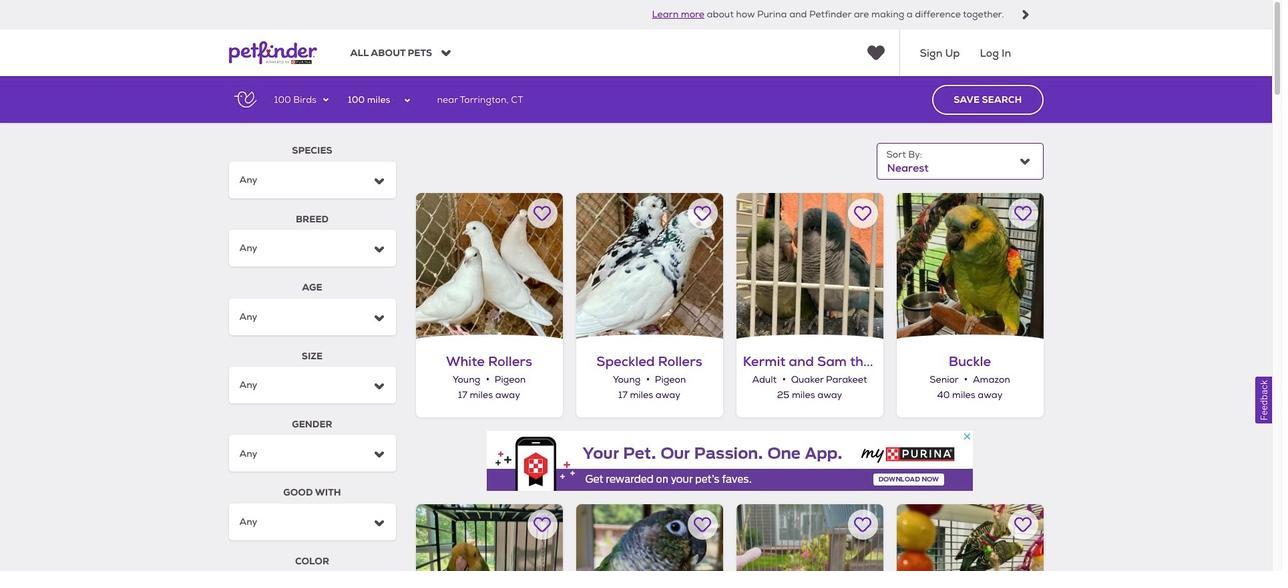 Task type: locate. For each thing, give the bounding box(es) containing it.
petfinder home image
[[229, 30, 317, 76]]

white rollers, adoptable dove, young unknown pigeon, 17 miles away. image
[[416, 193, 563, 340]]

main content
[[0, 76, 1272, 571]]

speckled rollers, adoptable dove, young unknown pigeon, 17 miles away. image
[[576, 193, 723, 340]]

lima & maya, adoptable parakeet, young unknown parakeet (other), 40 miles away. image
[[736, 504, 883, 571]]



Task type: describe. For each thing, give the bounding box(es) containing it.
advertisement element
[[487, 431, 973, 491]]

mina & luci, adoptable parakeet, young unknown parakeet (other), 40 miles away. image
[[897, 504, 1044, 571]]

sammy, adoptable parrot, senior male amazon, 40 miles away. image
[[416, 504, 563, 571]]

kermit and sam the eagle, adoptable parrot, adult unknown quaker parakeet, 25 miles away. image
[[736, 193, 883, 340]]

kiwi, adoptable parrot, adult male conure, 40 miles away. image
[[576, 504, 723, 571]]

buckle, adoptable parrot, senior female amazon, 40 miles away. image
[[897, 193, 1044, 340]]



Task type: vqa. For each thing, say whether or not it's contained in the screenshot.
Lima & Maya, adoptable Parakeet, Young Unknown Parakeet (Other), 40 miles away. image
yes



